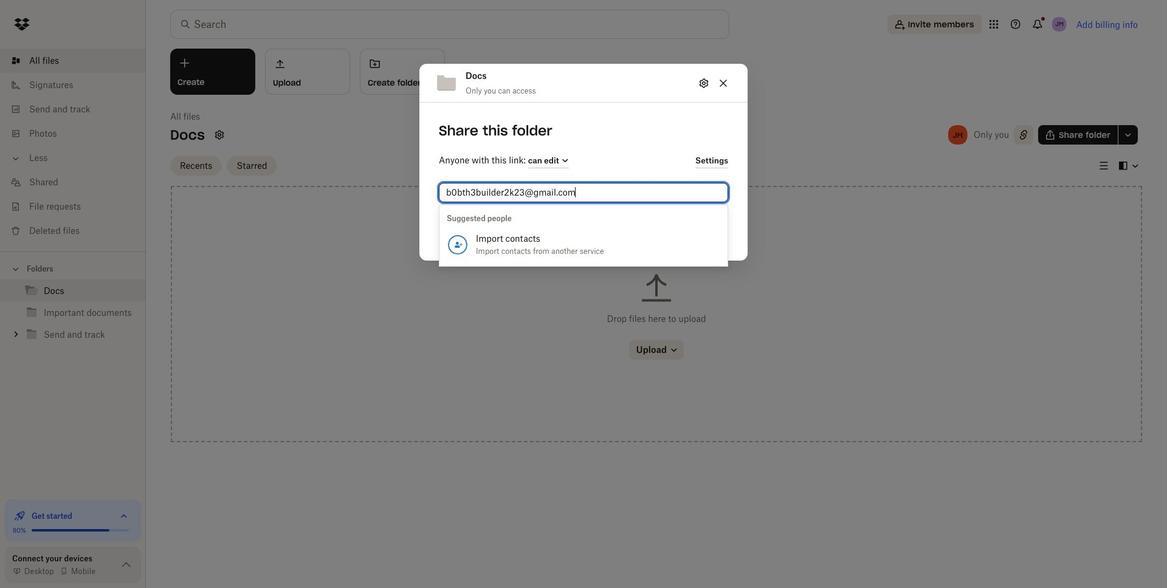 Task type: vqa. For each thing, say whether or not it's contained in the screenshot.
Upload anything 800 bytes of 2 GB at the left of the page
no



Task type: locate. For each thing, give the bounding box(es) containing it.
option
[[439, 228, 728, 261]]

Add an email or name text field
[[446, 186, 721, 199]]

list
[[0, 41, 146, 252]]

group
[[0, 278, 146, 355]]

list item
[[0, 49, 146, 73]]

less image
[[10, 153, 22, 165]]

sharing modal dialog
[[419, 64, 748, 358]]



Task type: describe. For each thing, give the bounding box(es) containing it.
option inside the sharing modal dialog
[[439, 228, 728, 261]]

dropbox image
[[10, 12, 34, 36]]



